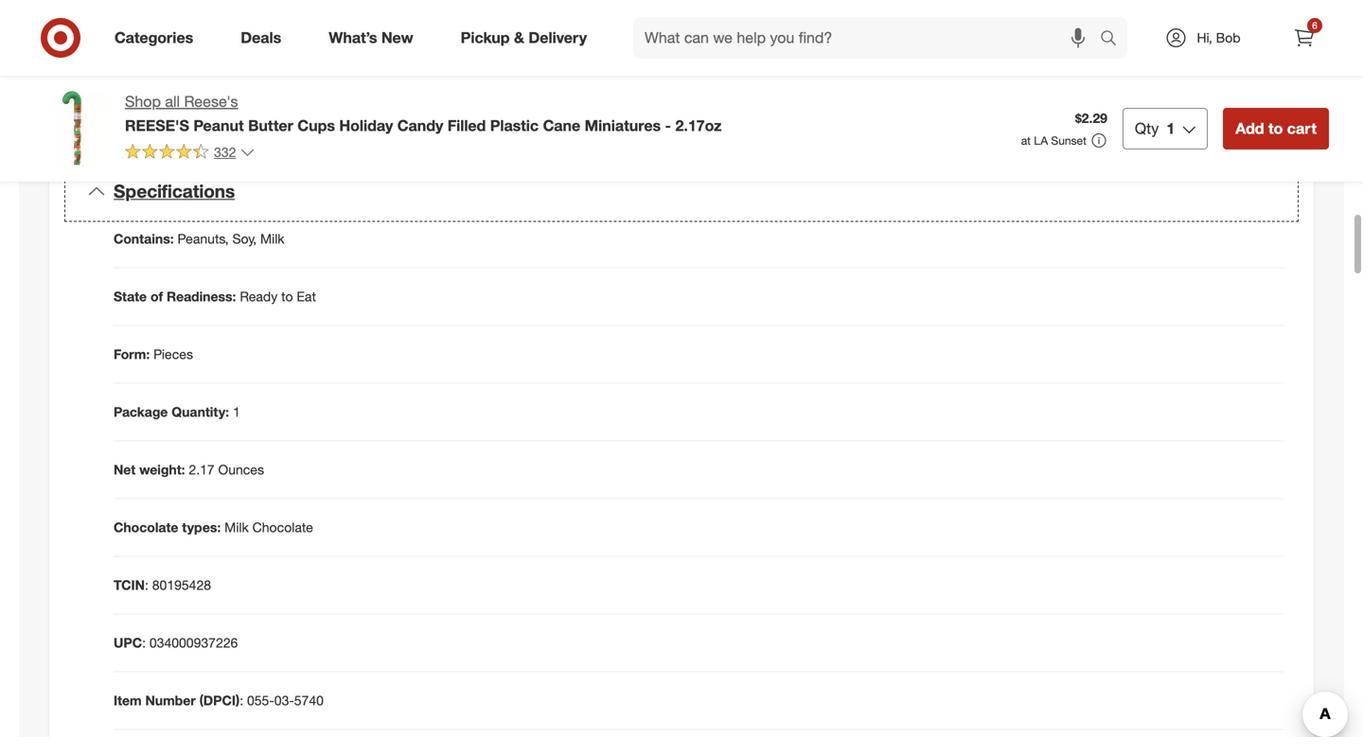 Task type: vqa. For each thing, say whether or not it's contained in the screenshot.


Task type: locate. For each thing, give the bounding box(es) containing it.
at
[[1021, 133, 1031, 148]]

readiness:
[[167, 288, 236, 305]]

show all nutritional info button
[[98, 92, 234, 123]]

qty
[[1135, 119, 1159, 138]]

ready
[[240, 288, 278, 305]]

0 vertical spatial :
[[145, 577, 149, 593]]

bob
[[1216, 29, 1241, 46]]

1 horizontal spatial all
[[165, 92, 180, 111]]

peanuts,
[[178, 230, 229, 247]]

2 chocolate from the left
[[252, 519, 313, 536]]

what's new link
[[313, 17, 437, 59]]

0 horizontal spatial 1
[[233, 404, 240, 420]]

miniatures
[[585, 116, 661, 135]]

0 horizontal spatial all
[[139, 100, 150, 115]]

1 horizontal spatial milk
[[260, 230, 284, 247]]

: for upc
[[142, 635, 146, 651]]

: left 034000937226
[[142, 635, 146, 651]]

1 vertical spatial :
[[142, 635, 146, 651]]

protein
[[128, 47, 180, 66]]

0%
[[638, 81, 661, 100]]

to right add
[[1269, 119, 1283, 138]]

332
[[214, 144, 236, 160]]

package
[[114, 404, 168, 420]]

2.17oz
[[676, 116, 722, 135]]

what's new
[[329, 28, 413, 47]]

1 vertical spatial 1
[[233, 404, 240, 420]]

to inside button
[[1269, 119, 1283, 138]]

show
[[107, 100, 136, 115]]

all inside button
[[139, 100, 150, 115]]

new
[[381, 28, 413, 47]]

package quantity: 1
[[114, 404, 240, 420]]

chocolate left the types:
[[114, 519, 178, 536]]

pickup
[[461, 28, 510, 47]]

: left 80195428
[[145, 577, 149, 593]]

: for tcin
[[145, 577, 149, 593]]

to left eat
[[281, 288, 293, 305]]

cups
[[298, 116, 335, 135]]

80195428
[[152, 577, 211, 593]]

pickup & delivery link
[[445, 17, 611, 59]]

milk
[[260, 230, 284, 247], [225, 519, 249, 536]]

0 horizontal spatial chocolate
[[114, 519, 178, 536]]

1 right qty
[[1167, 119, 1175, 138]]

milk right the types:
[[225, 519, 249, 536]]

: left 055-
[[240, 692, 243, 709]]

quantity:
[[172, 404, 229, 420]]

all for show
[[139, 100, 150, 115]]

pickup & delivery
[[461, 28, 587, 47]]

all inside shop all reese's reese's peanut butter cups holiday candy filled plastic cane miniatures - 2.17oz
[[165, 92, 180, 111]]

0 horizontal spatial to
[[281, 288, 293, 305]]

chocolate down ounces
[[252, 519, 313, 536]]

item number (dpci) : 055-03-5740
[[114, 692, 324, 709]]

all
[[165, 92, 180, 111], [139, 100, 150, 115]]

0 vertical spatial 1
[[1167, 119, 1175, 138]]

milk right soy, in the top left of the page
[[260, 230, 284, 247]]

contains:
[[114, 230, 174, 247]]

6
[[1312, 19, 1318, 31]]

1 chocolate from the left
[[114, 519, 178, 536]]

1 vertical spatial to
[[281, 288, 293, 305]]

upc : 034000937226
[[114, 635, 238, 651]]

1 vertical spatial milk
[[225, 519, 249, 536]]

contains: peanuts, soy, milk
[[114, 230, 284, 247]]

055-
[[247, 692, 274, 709]]

deals
[[241, 28, 281, 47]]

weight:
[[139, 461, 185, 478]]

at la sunset
[[1021, 133, 1087, 148]]

plastic
[[490, 116, 539, 135]]

add to cart button
[[1223, 108, 1329, 150]]

what's
[[329, 28, 377, 47]]

chocolate
[[114, 519, 178, 536], [252, 519, 313, 536]]

What can we help you find? suggestions appear below search field
[[633, 17, 1105, 59]]

03-
[[274, 692, 294, 709]]

specifications button
[[64, 161, 1299, 222]]

add
[[1236, 119, 1264, 138]]

26%
[[630, 13, 661, 32]]

0 vertical spatial to
[[1269, 119, 1283, 138]]

1 horizontal spatial to
[[1269, 119, 1283, 138]]

:
[[145, 577, 149, 593], [142, 635, 146, 651], [240, 692, 243, 709]]

delivery
[[529, 28, 587, 47]]

types:
[[182, 519, 221, 536]]

1 right quantity:
[[233, 404, 240, 420]]

of
[[150, 288, 163, 305]]

to
[[1269, 119, 1283, 138], [281, 288, 293, 305]]

1 horizontal spatial chocolate
[[252, 519, 313, 536]]

tcin
[[114, 577, 145, 593]]

sugars
[[179, 13, 229, 32]]

0 horizontal spatial milk
[[225, 519, 249, 536]]



Task type: describe. For each thing, give the bounding box(es) containing it.
0 vertical spatial milk
[[260, 230, 284, 247]]

info
[[206, 100, 225, 115]]

hi,
[[1197, 29, 1213, 46]]

-
[[665, 116, 671, 135]]

filled
[[448, 116, 486, 135]]

pieces
[[153, 346, 193, 362]]

hi, bob
[[1197, 29, 1241, 46]]

soy,
[[232, 230, 257, 247]]

ounces
[[218, 461, 264, 478]]

shop
[[125, 92, 161, 111]]

state
[[114, 288, 147, 305]]

2.17
[[189, 461, 215, 478]]

show all nutritional info
[[107, 100, 225, 115]]

upc
[[114, 635, 142, 651]]

deals link
[[225, 17, 305, 59]]

chocolate types: milk chocolate
[[114, 519, 313, 536]]

image of reese's peanut butter cups holiday candy filled plastic cane miniatures - 2.17oz image
[[34, 91, 110, 167]]

332 link
[[125, 143, 255, 165]]

6 link
[[1284, 17, 1325, 59]]

butter
[[248, 116, 293, 135]]

state of readiness: ready to eat
[[114, 288, 316, 305]]

all for shop
[[165, 92, 180, 111]]

reese's
[[184, 92, 238, 111]]

form:
[[114, 346, 150, 362]]

added sugars 13 g
[[128, 13, 259, 32]]

tcin : 80195428
[[114, 577, 211, 593]]

cane
[[543, 116, 581, 135]]

la
[[1034, 133, 1048, 148]]

g
[[251, 13, 259, 32]]

13
[[234, 13, 251, 32]]

specifications
[[114, 180, 235, 202]]

added
[[128, 13, 174, 32]]

qty 1
[[1135, 119, 1175, 138]]

2 vertical spatial :
[[240, 692, 243, 709]]

net weight: 2.17 ounces
[[114, 461, 264, 478]]

shop all reese's reese's peanut butter cups holiday candy filled plastic cane miniatures - 2.17oz
[[125, 92, 722, 135]]

$2.29
[[1075, 110, 1108, 127]]

sunset
[[1051, 133, 1087, 148]]

peanut
[[193, 116, 244, 135]]

nutritional
[[153, 100, 203, 115]]

add to cart
[[1236, 119, 1317, 138]]

5740
[[294, 692, 324, 709]]

reese's
[[125, 116, 189, 135]]

&
[[514, 28, 524, 47]]

1 horizontal spatial 1
[[1167, 119, 1175, 138]]

net
[[114, 461, 136, 478]]

eat
[[297, 288, 316, 305]]

034000937226
[[149, 635, 238, 651]]

item
[[114, 692, 142, 709]]

search button
[[1092, 17, 1137, 62]]

categories link
[[98, 17, 217, 59]]

search
[[1092, 30, 1137, 49]]

form: pieces
[[114, 346, 193, 362]]

(dpci)
[[199, 692, 240, 709]]

holiday
[[339, 116, 393, 135]]

categories
[[115, 28, 193, 47]]

candy
[[397, 116, 443, 135]]

number
[[145, 692, 196, 709]]

cart
[[1287, 119, 1317, 138]]



